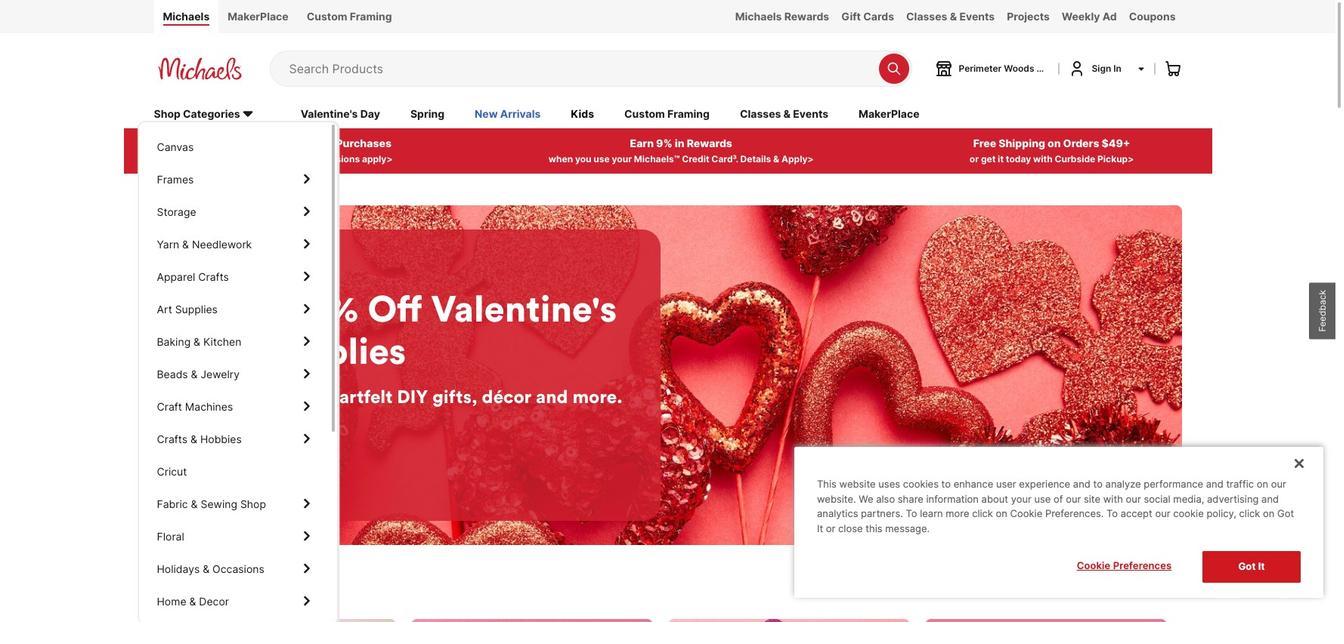 Task type: locate. For each thing, give the bounding box(es) containing it.
decor for spring
[[199, 595, 229, 608]]

art supplies link for custom framing
[[139, 293, 326, 325]]

0 horizontal spatial got
[[1239, 561, 1256, 573]]

baking & kitchen link for shop categories
[[139, 325, 326, 358]]

makerplace
[[228, 10, 289, 23], [859, 107, 920, 120]]

1 horizontal spatial makerplace
[[859, 107, 920, 120]]

2 horizontal spatial to
[[1094, 479, 1103, 491]]

0 vertical spatial makerplace
[[228, 10, 289, 23]]

baking & kitchen for spring
[[157, 335, 241, 348]]

needlework for classes & events
[[192, 238, 252, 251]]

home for spring
[[157, 595, 186, 608]]

and
[[282, 385, 314, 408], [536, 385, 568, 408], [1073, 479, 1091, 491], [1206, 479, 1224, 491], [1262, 494, 1279, 506]]

9%
[[656, 137, 673, 149]]

1 vertical spatial it
[[1259, 561, 1265, 573]]

on up curbside
[[1048, 137, 1061, 149]]

storage
[[157, 205, 196, 218], [157, 205, 196, 218], [157, 205, 196, 218], [157, 205, 196, 218], [157, 205, 196, 218], [157, 205, 196, 218], [157, 205, 196, 218], [157, 205, 196, 218]]

1 horizontal spatial or
[[970, 153, 979, 165]]

to up information
[[942, 479, 951, 491]]

sewing for makerplace
[[201, 498, 237, 511]]

price
[[307, 137, 334, 149]]

fabric & sewing shop link
[[139, 488, 326, 521], [139, 488, 326, 521], [139, 488, 326, 521], [139, 488, 326, 521], [139, 488, 326, 521], [139, 488, 326, 521], [139, 488, 326, 521], [139, 488, 326, 521]]

your down user
[[1011, 494, 1032, 506]]

arrivals
[[500, 107, 541, 120]]

new
[[475, 107, 498, 120]]

got up got it button
[[1278, 508, 1294, 520]]

apparel for classes & events
[[157, 270, 195, 283]]

crafts
[[198, 270, 229, 283], [198, 270, 229, 283], [198, 270, 229, 283], [198, 270, 229, 283], [198, 270, 229, 283], [198, 270, 229, 283], [198, 270, 229, 283], [198, 270, 229, 283], [157, 433, 188, 446], [157, 433, 188, 446], [157, 433, 188, 446], [157, 433, 188, 446], [157, 433, 188, 446], [157, 433, 188, 446], [157, 433, 188, 446], [157, 433, 188, 446]]

1 horizontal spatial michaels
[[735, 10, 782, 23]]

0 vertical spatial framing
[[350, 10, 392, 23]]

classes & events up perimeter
[[906, 10, 995, 23]]

yarn for kids
[[157, 238, 179, 251]]

1 horizontal spatial click
[[1240, 508, 1261, 520]]

yarn & needlework for classes & events
[[157, 238, 252, 251]]

0 horizontal spatial makerplace
[[228, 10, 289, 23]]

sewing for custom framing
[[201, 498, 237, 511]]

0 horizontal spatial to
[[241, 286, 276, 332]]

cricut for kids
[[157, 465, 187, 478]]

use down experience
[[1035, 494, 1051, 506]]

to right up
[[241, 286, 276, 332]]

yarn & needlework for makerplace
[[157, 238, 252, 251]]

apply>
[[782, 153, 814, 165]]

hobbies
[[200, 433, 242, 446], [200, 433, 242, 446], [200, 433, 242, 446], [200, 433, 242, 446], [200, 433, 242, 446], [200, 433, 242, 446], [200, 433, 242, 446], [200, 433, 242, 446]]

custom framing for the topmost custom framing link
[[307, 10, 392, 23]]

your inside this website uses cookies to enhance user experience and to analyze performance and traffic on our website. we also share information about your use of our site with our social media, advertising and analytics partners. to learn more click on cookie preferences. to accept our cookie policy, click on got it or close this message.
[[1011, 494, 1032, 506]]

1 horizontal spatial classes & events link
[[900, 0, 1001, 33]]

yarn for spring
[[157, 238, 179, 251]]

beads & jewelry link for custom framing
[[139, 358, 326, 390]]

exclusions
[[312, 153, 360, 165]]

baking & kitchen link for custom framing
[[139, 325, 326, 358]]

off right 50% in the left of the page
[[368, 286, 422, 332]]

2 horizontal spatial valentine's
[[431, 286, 617, 332]]

holidays for new arrivals
[[157, 563, 200, 576]]

beads & jewelry for new arrivals
[[157, 368, 240, 381]]

home & decor link for custom framing
[[139, 586, 326, 618]]

beads & jewelry link for valentine's day
[[139, 358, 326, 390]]

michaels for michaels
[[163, 10, 210, 23]]

storage link for shop categories
[[139, 195, 326, 228]]

home & decor link for new arrivals
[[139, 586, 326, 618]]

sewing for kids
[[201, 498, 237, 511]]

yarn for shop categories
[[157, 238, 179, 251]]

0 horizontal spatial your
[[612, 153, 632, 165]]

more
[[946, 508, 970, 520]]

holidays & occasions link
[[139, 553, 326, 586], [139, 553, 326, 586], [139, 553, 326, 586], [139, 553, 326, 586], [139, 553, 326, 586], [139, 553, 326, 586], [139, 553, 326, 586], [139, 553, 326, 586]]

purchases
[[336, 137, 392, 149]]

it down analytics
[[817, 523, 823, 535]]

canvas for makerplace
[[157, 140, 194, 153]]

your inside earn 9% in rewards when you use your michaels™ credit card³. details & apply>
[[612, 153, 632, 165]]

2 click from the left
[[1240, 508, 1261, 520]]

1 vertical spatial rewards
[[687, 137, 733, 149]]

1 vertical spatial classes
[[740, 107, 781, 120]]

details
[[741, 153, 771, 165]]

kids link
[[571, 106, 594, 123]]

hobbies for custom framing
[[200, 433, 242, 446]]

cricut
[[157, 465, 187, 478], [157, 465, 187, 478], [157, 465, 187, 478], [157, 465, 187, 478], [157, 465, 187, 478], [157, 465, 187, 478], [157, 465, 187, 478], [157, 465, 187, 478]]

with down 20%
[[202, 153, 221, 165]]

use inside this website uses cookies to enhance user experience and to analyze performance and traffic on our website. we also share information about your use of our site with our social media, advertising and analytics partners. to learn more click on cookie preferences. to accept our cookie policy, click on got it or close this message.
[[1035, 494, 1051, 506]]

2 horizontal spatial with
[[1104, 494, 1123, 506]]

1 horizontal spatial custom framing
[[624, 107, 710, 120]]

also
[[876, 494, 895, 506]]

1 horizontal spatial use
[[1035, 494, 1051, 506]]

1 horizontal spatial rewards
[[785, 10, 830, 23]]

baking & kitchen for valentine's day
[[157, 335, 241, 348]]

0 horizontal spatial cookie
[[1010, 508, 1043, 520]]

uses
[[879, 479, 900, 491]]

cookie down experience
[[1010, 508, 1043, 520]]

cards
[[864, 10, 894, 23]]

frames link for makerplace
[[139, 163, 326, 195]]

shopping
[[1037, 63, 1079, 74]]

1 vertical spatial got
[[1239, 561, 1256, 573]]

canvas for spring
[[157, 140, 194, 153]]

art supplies for kids
[[157, 303, 218, 316]]

supplies inside the up to 50% off valentine's day supplies
[[260, 328, 406, 374]]

$49+
[[1102, 137, 1131, 149]]

0 vertical spatial cookie
[[1010, 508, 1043, 520]]

weekly
[[1062, 10, 1100, 23]]

craft machines for custom framing
[[157, 400, 233, 413]]

to left accept
[[1107, 508, 1118, 520]]

or inside this website uses cookies to enhance user experience and to analyze performance and traffic on our website. we also share information about your use of our site with our social media, advertising and analytics partners. to learn more click on cookie preferences. to accept our cookie policy, click on got it or close this message.
[[826, 523, 836, 535]]

1 horizontal spatial it
[[1259, 561, 1265, 573]]

1 michaels from the left
[[163, 10, 210, 23]]

day inside 'button'
[[287, 438, 307, 452]]

makerplace down search button icon
[[859, 107, 920, 120]]

1 horizontal spatial with
[[1033, 153, 1053, 165]]

cookie preferences button
[[1058, 552, 1191, 582]]

weekly ad
[[1062, 10, 1117, 23]]

on
[[1048, 137, 1061, 149], [1257, 479, 1269, 491], [996, 508, 1008, 520], [1263, 508, 1275, 520]]

got inside button
[[1239, 561, 1256, 573]]

1 vertical spatial valentine's
[[431, 286, 617, 332]]

art supplies for new arrivals
[[157, 303, 218, 316]]

custom framing
[[307, 10, 392, 23], [624, 107, 710, 120]]

0 vertical spatial got
[[1278, 508, 1294, 520]]

0 vertical spatial use
[[594, 153, 610, 165]]

off inside the 20% off all regular price purchases with code 24dayusmik. exclusions apply>
[[229, 137, 245, 149]]

analytics
[[817, 508, 858, 520]]

sign
[[1092, 63, 1112, 74]]

apparel crafts link for kids
[[139, 260, 326, 293]]

beads & jewelry for shop categories
[[157, 368, 240, 381]]

0 horizontal spatial valentine's
[[230, 438, 285, 452]]

0 horizontal spatial events
[[793, 107, 829, 120]]

2 vertical spatial valentine's
[[230, 438, 285, 452]]

with down analyze
[[1104, 494, 1123, 506]]

home for shop categories
[[157, 595, 186, 608]]

to up site
[[1094, 479, 1103, 491]]

framing
[[350, 10, 392, 23], [668, 107, 710, 120]]

home
[[157, 595, 186, 608], [157, 595, 186, 608], [157, 595, 186, 608], [157, 595, 186, 608], [157, 595, 186, 608], [157, 595, 186, 608], [157, 595, 186, 608], [157, 595, 186, 608]]

2 to from the left
[[1107, 508, 1118, 520]]

baking & kitchen for kids
[[157, 335, 241, 348]]

canvas link for spring
[[139, 130, 326, 163]]

analyze
[[1106, 479, 1141, 491]]

art supplies link for kids
[[139, 293, 326, 325]]

1 vertical spatial makerplace
[[859, 107, 920, 120]]

supplies for classes & events
[[175, 303, 218, 316]]

valentine's inside 'button'
[[230, 438, 285, 452]]

0 horizontal spatial it
[[817, 523, 823, 535]]

1 horizontal spatial classes
[[906, 10, 948, 23]]

supplies for new arrivals
[[175, 303, 218, 316]]

canvas link for custom framing
[[139, 130, 326, 163]]

hobbies for shop categories
[[200, 433, 242, 446]]

events up apply>
[[793, 107, 829, 120]]

1 vertical spatial cookie
[[1077, 561, 1111, 573]]

floral for shop categories
[[157, 530, 184, 543]]

frames for makerplace
[[157, 173, 194, 186]]

floral link for shop categories
[[139, 521, 326, 553]]

0 vertical spatial off
[[229, 137, 245, 149]]

1 horizontal spatial classes & events
[[906, 10, 995, 23]]

rewards
[[785, 10, 830, 23], [687, 137, 733, 149]]

classes & events link up apply>
[[740, 106, 829, 123]]

on inside free shipping on orders $49+ or get it today with curbside pickup>
[[1048, 137, 1061, 149]]

learn
[[920, 508, 943, 520]]

click down the advertising
[[1240, 508, 1261, 520]]

1 vertical spatial custom framing link
[[624, 106, 710, 123]]

advertising
[[1207, 494, 1259, 506]]

beads for custom framing
[[157, 368, 188, 381]]

events left the "projects"
[[960, 10, 995, 23]]

rewards up credit
[[687, 137, 733, 149]]

kitchen for kids
[[203, 335, 241, 348]]

0 horizontal spatial to
[[906, 508, 917, 520]]

orders
[[1063, 137, 1100, 149]]

search button image
[[886, 61, 902, 76]]

performance
[[1144, 479, 1204, 491]]

storage link for valentine's day
[[139, 195, 326, 228]]

storage for shop categories
[[157, 205, 196, 218]]

1 vertical spatial custom
[[624, 107, 665, 120]]

1 horizontal spatial events
[[960, 10, 995, 23]]

up
[[184, 286, 232, 332]]

frames for spring
[[157, 173, 194, 186]]

occasions for new arrivals
[[213, 563, 264, 576]]

valentine's day
[[301, 107, 380, 120]]

off inside the up to 50% off valentine's day supplies
[[368, 286, 422, 332]]

1 vertical spatial events
[[793, 107, 829, 120]]

click down about
[[972, 508, 993, 520]]

media,
[[1174, 494, 1205, 506]]

craft machines for makerplace
[[157, 400, 233, 413]]

1 horizontal spatial your
[[1011, 494, 1032, 506]]

0 vertical spatial classes
[[906, 10, 948, 23]]

apply>
[[362, 153, 393, 165]]

got it button
[[1203, 552, 1301, 584]]

makerplace right michaels link
[[228, 10, 289, 23]]

traffic
[[1227, 479, 1254, 491]]

craft for custom framing
[[157, 400, 182, 413]]

0 vertical spatial or
[[970, 153, 979, 165]]

1 vertical spatial classes & events link
[[740, 106, 829, 123]]

your down earn at top
[[612, 153, 632, 165]]

0 horizontal spatial classes
[[740, 107, 781, 120]]

occasions
[[213, 563, 264, 576], [213, 563, 264, 576], [213, 563, 264, 576], [213, 563, 264, 576], [213, 563, 264, 576], [213, 563, 264, 576], [213, 563, 264, 576], [213, 563, 264, 576]]

or down analytics
[[826, 523, 836, 535]]

michaels™
[[634, 153, 680, 165]]

1 vertical spatial day
[[184, 328, 251, 374]]

your
[[612, 153, 632, 165], [1011, 494, 1032, 506]]

1 vertical spatial custom framing
[[624, 107, 710, 120]]

0 vertical spatial custom framing
[[307, 10, 392, 23]]

cookie left preferences
[[1077, 561, 1111, 573]]

classes
[[906, 10, 948, 23], [740, 107, 781, 120]]

rewards left gift
[[785, 10, 830, 23]]

craft machines link for valentine's day
[[139, 390, 326, 423]]

1 horizontal spatial day
[[287, 438, 307, 452]]

off up code
[[229, 137, 245, 149]]

craft machines
[[157, 400, 233, 413], [157, 400, 233, 413], [157, 400, 233, 413], [157, 400, 233, 413], [157, 400, 233, 413], [157, 400, 233, 413], [157, 400, 233, 413], [157, 400, 233, 413]]

0 vertical spatial day
[[360, 107, 380, 120]]

with right today
[[1033, 153, 1053, 165]]

with inside this website uses cookies to enhance user experience and to analyze performance and traffic on our website. we also share information about your use of our site with our social media, advertising and analytics partners. to learn more click on cookie preferences. to accept our cookie policy, click on got it or close this message.
[[1104, 494, 1123, 506]]

art supplies link for classes & events
[[139, 293, 326, 325]]

use
[[594, 153, 610, 165], [1035, 494, 1051, 506]]

it
[[817, 523, 823, 535], [1259, 561, 1265, 573]]

decor for custom framing
[[199, 595, 229, 608]]

apparel crafts
[[157, 270, 229, 283], [157, 270, 229, 283], [157, 270, 229, 283], [157, 270, 229, 283], [157, 270, 229, 283], [157, 270, 229, 283], [157, 270, 229, 283], [157, 270, 229, 283]]

credit
[[682, 153, 710, 165]]

apparel crafts link
[[139, 260, 326, 293], [139, 260, 326, 293], [139, 260, 326, 293], [139, 260, 326, 293], [139, 260, 326, 293], [139, 260, 326, 293], [139, 260, 326, 293], [139, 260, 326, 293]]

storage link for new arrivals
[[139, 195, 326, 228]]

ad
[[1103, 10, 1117, 23]]

floral for custom framing
[[157, 530, 184, 543]]

1 click from the left
[[972, 508, 993, 520]]

cookie preferences
[[1077, 561, 1172, 573]]

got down the advertising
[[1239, 561, 1256, 573]]

classes & events up apply>
[[740, 107, 829, 120]]

apparel crafts link for classes & events
[[139, 260, 326, 293]]

sewing
[[201, 498, 237, 511], [201, 498, 237, 511], [201, 498, 237, 511], [201, 498, 237, 511], [201, 498, 237, 511], [201, 498, 237, 511], [201, 498, 237, 511], [201, 498, 237, 511]]

0 horizontal spatial custom
[[307, 10, 347, 23]]

1 vertical spatial makerplace link
[[859, 106, 920, 123]]

1 to from the left
[[906, 508, 917, 520]]

0 vertical spatial custom
[[307, 10, 347, 23]]

craft machines for valentine's day
[[157, 400, 233, 413]]

1 vertical spatial or
[[826, 523, 836, 535]]

card³.
[[712, 153, 738, 165]]

art for spring
[[157, 303, 172, 316]]

1 horizontal spatial makerplace link
[[859, 106, 920, 123]]

click
[[972, 508, 993, 520], [1240, 508, 1261, 520]]

fabric for new arrivals
[[157, 498, 188, 511]]

and right décor
[[536, 385, 568, 408]]

0 vertical spatial rewards
[[785, 10, 830, 23]]

day
[[360, 107, 380, 120], [184, 328, 251, 374], [287, 438, 307, 452]]

classes up details
[[740, 107, 781, 120]]

cricut link
[[139, 456, 326, 488], [139, 456, 326, 488], [139, 456, 326, 488], [139, 456, 326, 488], [139, 456, 326, 488], [139, 456, 326, 488], [139, 456, 326, 488], [139, 456, 326, 488]]

apparel
[[157, 270, 195, 283], [157, 270, 195, 283], [157, 270, 195, 283], [157, 270, 195, 283], [157, 270, 195, 283], [157, 270, 195, 283], [157, 270, 195, 283], [157, 270, 195, 283]]

home & decor link
[[139, 586, 326, 618], [139, 586, 326, 618], [139, 586, 326, 618], [139, 586, 326, 618], [139, 586, 326, 618], [139, 586, 326, 618], [139, 586, 326, 618], [139, 586, 326, 618]]

classes right cards
[[906, 10, 948, 23]]

to down share
[[906, 508, 917, 520]]

0 horizontal spatial with
[[202, 153, 221, 165]]

holidays & occasions link for kids
[[139, 553, 326, 586]]

it inside this website uses cookies to enhance user experience and to analyze performance and traffic on our website. we also share information about your use of our site with our social media, advertising and analytics partners. to learn more click on cookie preferences. to accept our cookie policy, click on got it or close this message.
[[817, 523, 823, 535]]

floral link for kids
[[139, 521, 326, 553]]

storage for new arrivals
[[157, 205, 196, 218]]

curbside
[[1055, 153, 1096, 165]]

with inside the 20% off all regular price purchases with code 24dayusmik. exclusions apply>
[[202, 153, 221, 165]]

holidays & occasions link for shop categories
[[139, 553, 326, 586]]

2 vertical spatial day
[[287, 438, 307, 452]]

0 horizontal spatial makerplace link
[[219, 0, 298, 33]]

fabric & sewing shop
[[157, 498, 266, 511], [157, 498, 266, 511], [157, 498, 266, 511], [157, 498, 266, 511], [157, 498, 266, 511], [157, 498, 266, 511], [157, 498, 266, 511], [157, 498, 266, 511]]

home & decor for spring
[[157, 595, 229, 608]]

0 horizontal spatial classes & events
[[740, 107, 829, 120]]

1 horizontal spatial framing
[[668, 107, 710, 120]]

art supplies link
[[139, 293, 326, 325], [139, 293, 326, 325], [139, 293, 326, 325], [139, 293, 326, 325], [139, 293, 326, 325], [139, 293, 326, 325], [139, 293, 326, 325], [139, 293, 326, 325]]

fabric & sewing shop for classes & events
[[157, 498, 266, 511]]

0 horizontal spatial click
[[972, 508, 993, 520]]

0 vertical spatial your
[[612, 153, 632, 165]]

0 horizontal spatial michaels
[[163, 10, 210, 23]]

frames for valentine's day
[[157, 173, 194, 186]]

floral link for new arrivals
[[139, 521, 326, 553]]

0 horizontal spatial day
[[184, 328, 251, 374]]

yarn for custom framing
[[157, 238, 179, 251]]

1 vertical spatial your
[[1011, 494, 1032, 506]]

0 horizontal spatial rewards
[[687, 137, 733, 149]]

1 horizontal spatial off
[[368, 286, 422, 332]]

baking & kitchen for custom framing
[[157, 335, 241, 348]]

0 horizontal spatial or
[[826, 523, 836, 535]]

holidays for makerplace
[[157, 563, 200, 576]]

michaels
[[163, 10, 210, 23], [735, 10, 782, 23]]

0 vertical spatial it
[[817, 523, 823, 535]]

2 michaels from the left
[[735, 10, 782, 23]]

pink, purple hearts and card supplies image
[[668, 620, 910, 623]]

use right you
[[594, 153, 610, 165]]

up to 50% off valentine's day supplies
[[184, 286, 617, 374]]

yarn & needlework
[[157, 238, 252, 251], [157, 238, 252, 251], [157, 238, 252, 251], [157, 238, 252, 251], [157, 238, 252, 251], [157, 238, 252, 251], [157, 238, 252, 251], [157, 238, 252, 251]]

it down the advertising
[[1259, 561, 1265, 573]]

fabric for kids
[[157, 498, 188, 511]]

rewards inside earn 9% in rewards when you use your michaels™ credit card³. details & apply>
[[687, 137, 733, 149]]

home & decor link for kids
[[139, 586, 326, 618]]

0 horizontal spatial custom framing
[[307, 10, 392, 23]]

0 vertical spatial events
[[960, 10, 995, 23]]

to inside the up to 50% off valentine's day supplies
[[241, 286, 276, 332]]

fabric & sewing shop for makerplace
[[157, 498, 266, 511]]

1 horizontal spatial custom
[[624, 107, 665, 120]]

holidays
[[157, 563, 200, 576], [157, 563, 200, 576], [157, 563, 200, 576], [157, 563, 200, 576], [157, 563, 200, 576], [157, 563, 200, 576], [157, 563, 200, 576], [157, 563, 200, 576]]

0 vertical spatial classes & events
[[906, 10, 995, 23]]

1 vertical spatial use
[[1035, 494, 1051, 506]]

1 horizontal spatial got
[[1278, 508, 1294, 520]]

or left get
[[970, 153, 979, 165]]

art supplies link for spring
[[139, 293, 326, 325]]

this website uses cookies to enhance user experience and to analyze performance and traffic on our website. we also share information about your use of our site with our social media, advertising and analytics partners. to learn more click on cookie preferences. to accept our cookie policy, click on got it or close this message.
[[817, 479, 1294, 535]]

1 horizontal spatial to
[[1107, 508, 1118, 520]]

occasions for kids
[[213, 563, 264, 576]]

hobbies for spring
[[200, 433, 242, 446]]

projects link
[[1001, 0, 1056, 33]]

0 horizontal spatial use
[[594, 153, 610, 165]]

crafts & hobbies link for makerplace
[[139, 423, 326, 456]]

1 horizontal spatial cookie
[[1077, 561, 1111, 573]]

0 horizontal spatial custom framing link
[[298, 0, 401, 33]]

canvas for kids
[[157, 140, 194, 153]]

canvas link
[[139, 130, 326, 163], [139, 130, 326, 163], [139, 130, 326, 163], [139, 130, 326, 163], [139, 130, 326, 163], [139, 130, 326, 163], [139, 130, 326, 163], [139, 130, 326, 163]]

0 horizontal spatial off
[[229, 137, 245, 149]]

classes & events link up perimeter
[[900, 0, 1001, 33]]

craft machines for shop categories
[[157, 400, 233, 413]]

frames link for custom framing
[[139, 163, 326, 195]]

1 vertical spatial classes & events
[[740, 107, 829, 120]]

apparel crafts for new arrivals
[[157, 270, 229, 283]]

to
[[906, 508, 917, 520], [1107, 508, 1118, 520]]

classes & events link
[[900, 0, 1001, 33], [740, 106, 829, 123]]

to
[[241, 286, 276, 332], [942, 479, 951, 491], [1094, 479, 1103, 491]]

cookie inside button
[[1077, 561, 1111, 573]]

0 vertical spatial valentine's
[[301, 107, 358, 120]]

handmade and heartfelt diy gifts, décor and more.
[[184, 385, 623, 408]]

home & decor
[[157, 595, 229, 608], [157, 595, 229, 608], [157, 595, 229, 608], [157, 595, 229, 608], [157, 595, 229, 608], [157, 595, 229, 608], [157, 595, 229, 608], [157, 595, 229, 608]]

1 vertical spatial off
[[368, 286, 422, 332]]

yarn & needlework link
[[139, 228, 326, 260], [139, 228, 326, 260], [139, 228, 326, 260], [139, 228, 326, 260], [139, 228, 326, 260], [139, 228, 326, 260], [139, 228, 326, 260], [139, 228, 326, 260]]

0 vertical spatial classes & events link
[[900, 0, 1001, 33]]



Task type: describe. For each thing, give the bounding box(es) containing it.
holidays & occasions for shop categories
[[157, 563, 264, 576]]

our down social
[[1156, 508, 1171, 520]]

frames for new arrivals
[[157, 173, 194, 186]]

home for new arrivals
[[157, 595, 186, 608]]

beads for shop categories
[[157, 368, 188, 381]]

canvas for classes & events
[[157, 140, 194, 153]]

free
[[974, 137, 997, 149]]

of
[[1054, 494, 1063, 506]]

home & decor link for classes & events
[[139, 586, 326, 618]]

baking for custom framing
[[157, 335, 191, 348]]

yarn & needlework link for kids
[[139, 228, 326, 260]]

this
[[817, 479, 837, 491]]

holidays for kids
[[157, 563, 200, 576]]

website
[[840, 479, 876, 491]]

beads for kids
[[157, 368, 188, 381]]

use inside earn 9% in rewards when you use your michaels™ credit card³. details & apply>
[[594, 153, 610, 165]]

holidays & occasions link for valentine's day
[[139, 553, 326, 586]]

earn
[[630, 137, 654, 149]]

shop for makerplace
[[240, 498, 266, 511]]

gift cards link
[[836, 0, 900, 33]]

weekly ad link
[[1056, 0, 1123, 33]]

frames link for classes & events
[[139, 163, 326, 195]]

site
[[1084, 494, 1101, 506]]

craft machines link for spring
[[139, 390, 326, 423]]

storage link for classes & events
[[139, 195, 326, 228]]

cricut for classes & events
[[157, 465, 187, 478]]

art supplies for valentine's day
[[157, 303, 218, 316]]

or inside free shipping on orders $49+ or get it today with curbside pickup>
[[970, 153, 979, 165]]

share
[[898, 494, 924, 506]]

home & decor link for shop categories
[[139, 586, 326, 618]]

home for valentine's day
[[157, 595, 186, 608]]

user
[[996, 479, 1017, 491]]

jewelry for valentine's day
[[201, 368, 240, 381]]

kitchen for classes & events
[[203, 335, 241, 348]]

floral for new arrivals
[[157, 530, 184, 543]]

cricut link for makerplace
[[139, 456, 326, 488]]

shop inside 'button'
[[202, 438, 228, 452]]

home & decor for custom framing
[[157, 595, 229, 608]]

code
[[223, 153, 245, 165]]

experience
[[1019, 479, 1071, 491]]

needlework for spring
[[192, 238, 252, 251]]

jewelry for new arrivals
[[201, 368, 240, 381]]

gift cards
[[842, 10, 894, 23]]

cookie
[[1173, 508, 1204, 520]]

perimeter woods shopping center
[[959, 63, 1111, 74]]

apparel crafts link for shop categories
[[139, 260, 326, 293]]

apparel for shop categories
[[157, 270, 195, 283]]

on down about
[[996, 508, 1008, 520]]

beads & jewelry for classes & events
[[157, 368, 240, 381]]

apparel for new arrivals
[[157, 270, 195, 283]]

holidays for classes & events
[[157, 563, 200, 576]]

& inside earn 9% in rewards when you use your michaels™ credit card³. details & apply>
[[773, 153, 780, 165]]

coupons link
[[1123, 0, 1182, 33]]

home & decor for valentine's day
[[157, 595, 229, 608]]

1 horizontal spatial valentine's
[[301, 107, 358, 120]]

message.
[[885, 523, 930, 535]]

heartfelt
[[318, 385, 393, 408]]

20% off all regular price purchases with code 24dayusmik. exclusions apply>
[[202, 137, 393, 165]]

spring
[[410, 107, 445, 120]]

earn 9% in rewards when you use your michaels™ credit card³. details & apply>
[[549, 137, 814, 165]]

baking & kitchen link for valentine's day
[[139, 325, 326, 358]]

baking & kitchen link for new arrivals
[[139, 325, 326, 358]]

baking for makerplace
[[157, 335, 191, 348]]

home & decor link for valentine's day
[[139, 586, 326, 618]]

it
[[998, 153, 1004, 165]]

on right policy,
[[1263, 508, 1275, 520]]

handmade
[[184, 385, 278, 408]]

baking & kitchen for classes & events
[[157, 335, 241, 348]]

sewing for spring
[[201, 498, 237, 511]]

close
[[838, 523, 863, 535]]

new arrivals
[[475, 107, 541, 120]]

baking & kitchen for makerplace
[[157, 335, 241, 348]]

decor for valentine's day
[[199, 595, 229, 608]]

three water hyacinth woven baskets on pink background image
[[925, 620, 1167, 623]]

jewelry for custom framing
[[201, 368, 240, 381]]

art supplies link for valentine's day
[[139, 293, 326, 325]]

holidays & occasions link for custom framing
[[139, 553, 326, 586]]

about
[[982, 494, 1009, 506]]

cricut for shop categories
[[157, 465, 187, 478]]

fabric for classes & events
[[157, 498, 188, 511]]

hobbies for classes & events
[[200, 433, 242, 446]]

packages of craft paper on pink background image
[[411, 620, 653, 623]]

red glitter picks of hearts and cupids image
[[154, 205, 1182, 546]]

and left heartfelt
[[282, 385, 314, 408]]

art for new arrivals
[[157, 303, 172, 316]]

floral for valentine's day
[[157, 530, 184, 543]]

1 horizontal spatial custom framing link
[[624, 106, 710, 123]]

0 horizontal spatial classes & events link
[[740, 106, 829, 123]]

baking for valentine's day
[[157, 335, 191, 348]]

occasions for shop categories
[[213, 563, 264, 576]]

2 horizontal spatial day
[[360, 107, 380, 120]]

crafts & hobbies link for kids
[[139, 423, 326, 456]]

apparel crafts link for custom framing
[[139, 260, 326, 293]]

cookies
[[903, 479, 939, 491]]

Search Input field
[[289, 51, 871, 86]]

michaels rewards link
[[729, 0, 836, 33]]

events for "classes & events" link to the top
[[960, 10, 995, 23]]

valentine's day link
[[301, 106, 380, 123]]

holidays & occasions link for makerplace
[[139, 553, 326, 586]]

when
[[549, 153, 573, 165]]

baking & kitchen link for kids
[[139, 325, 326, 358]]

cookie inside this website uses cookies to enhance user experience and to analyze performance and traffic on our website. we also share information about your use of our site with our social media, advertising and analytics partners. to learn more click on cookie preferences. to accept our cookie policy, click on got it or close this message.
[[1010, 508, 1043, 520]]

20%
[[203, 137, 226, 149]]

got it
[[1239, 561, 1265, 573]]

this
[[866, 523, 883, 535]]

on right traffic
[[1257, 479, 1269, 491]]

classes & events for "classes & events" link to the top
[[906, 10, 995, 23]]

fabric & sewing shop link for classes & events
[[139, 488, 326, 521]]

0 vertical spatial makerplace link
[[219, 0, 298, 33]]

crafts & hobbies link for new arrivals
[[139, 423, 326, 456]]

décor
[[482, 385, 532, 408]]

baking for new arrivals
[[157, 335, 191, 348]]

apparel crafts for spring
[[157, 270, 229, 283]]

pickup>
[[1098, 153, 1134, 165]]

floral link for valentine's day
[[139, 521, 326, 553]]

got inside this website uses cookies to enhance user experience and to analyze performance and traffic on our website. we also share information about your use of our site with our social media, advertising and analytics partners. to learn more click on cookie preferences. to accept our cookie policy, click on got it or close this message.
[[1278, 508, 1294, 520]]

preferences.
[[1045, 508, 1104, 520]]

perimeter woods shopping center button
[[935, 60, 1111, 78]]

you
[[575, 153, 592, 165]]

canvas for valentine's day
[[157, 140, 194, 153]]

fabric for shop categories
[[157, 498, 188, 511]]

center
[[1081, 63, 1111, 74]]

beads for classes & events
[[157, 368, 188, 381]]

0 horizontal spatial framing
[[350, 10, 392, 23]]

shop categories
[[154, 107, 240, 120]]

fabric & sewing shop link for valentine's day
[[139, 488, 326, 521]]

fabric for spring
[[157, 498, 188, 511]]

website.
[[817, 494, 856, 506]]

all
[[248, 137, 262, 149]]

our up preferences.
[[1066, 494, 1081, 506]]

holidays & occasions for makerplace
[[157, 563, 264, 576]]

michaels link
[[154, 0, 219, 33]]

50%
[[285, 286, 359, 332]]

sign in
[[1092, 63, 1122, 74]]

apparel crafts link for valentine's day
[[139, 260, 326, 293]]

partners.
[[861, 508, 903, 520]]

today
[[1006, 153, 1031, 165]]

shop categories link
[[154, 106, 270, 123]]

occasions for spring
[[213, 563, 264, 576]]

beads for valentine's day
[[157, 368, 188, 381]]

it inside button
[[1259, 561, 1265, 573]]

and up the advertising
[[1206, 479, 1224, 491]]

we
[[859, 494, 874, 506]]

shop valentine's day
[[202, 438, 307, 452]]

preferences
[[1113, 561, 1172, 573]]

floral link for custom framing
[[139, 521, 326, 553]]

1 horizontal spatial to
[[942, 479, 951, 491]]

woods
[[1004, 63, 1035, 74]]

craft for spring
[[157, 400, 182, 413]]

more.
[[573, 385, 623, 408]]

information
[[926, 494, 979, 506]]

crafts & hobbies for custom framing
[[157, 433, 242, 446]]

fabric for makerplace
[[157, 498, 188, 511]]

canvas for shop categories
[[157, 140, 194, 153]]

our up accept
[[1126, 494, 1141, 506]]

sign in button
[[1068, 60, 1146, 78]]

gifts,
[[433, 385, 478, 408]]

free shipping on orders $49+ or get it today with curbside pickup>
[[970, 137, 1134, 165]]

day inside the up to 50% off valentine's day supplies
[[184, 328, 251, 374]]

with inside free shipping on orders $49+ or get it today with curbside pickup>
[[1033, 153, 1053, 165]]

craft machines for spring
[[157, 400, 233, 413]]

gift
[[842, 10, 861, 23]]

crafts & hobbies for classes & events
[[157, 433, 242, 446]]

new arrivals link
[[475, 106, 541, 123]]

regular
[[264, 137, 304, 149]]

1 vertical spatial framing
[[668, 107, 710, 120]]

red and white heart decor on white mantel in pink room image
[[154, 620, 396, 623]]

kids
[[571, 107, 594, 120]]

our right traffic
[[1271, 479, 1287, 491]]

social
[[1144, 494, 1171, 506]]

accept
[[1121, 508, 1153, 520]]

baking for classes & events
[[157, 335, 191, 348]]

crafts & hobbies for shop categories
[[157, 433, 242, 446]]

michaels for michaels rewards
[[735, 10, 782, 23]]

24dayusmik.
[[247, 153, 310, 165]]

categories
[[183, 107, 240, 120]]

valentine's inside the up to 50% off valentine's day supplies
[[431, 286, 617, 332]]

and right the advertising
[[1262, 494, 1279, 506]]

yarn for valentine's day
[[157, 238, 179, 251]]

0 vertical spatial custom framing link
[[298, 0, 401, 33]]

policy,
[[1207, 508, 1237, 520]]

enhance
[[954, 479, 994, 491]]

custom framing for right custom framing link
[[624, 107, 710, 120]]

and up site
[[1073, 479, 1091, 491]]

perimeter
[[959, 63, 1002, 74]]

art supplies link for shop categories
[[139, 293, 326, 325]]

apparel for spring
[[157, 270, 195, 283]]

coupons
[[1129, 10, 1176, 23]]

fabric & sewing shop for shop categories
[[157, 498, 266, 511]]

needlework for kids
[[192, 238, 252, 251]]



Task type: vqa. For each thing, say whether or not it's contained in the screenshot.
PINK, PURPLE HEARTS AND CARD SUPPLIES image
yes



